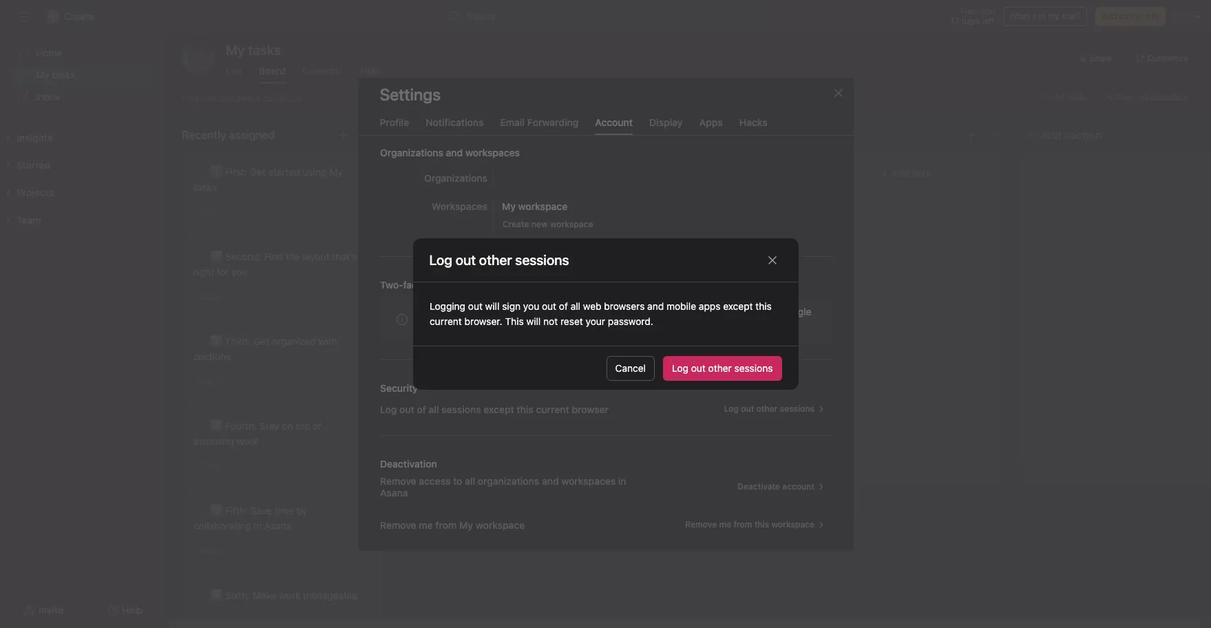 Task type: locate. For each thing, give the bounding box(es) containing it.
0 horizontal spatial account
[[641, 305, 677, 317]]

oct down sections
[[197, 376, 211, 386]]

1 horizontal spatial work
[[279, 590, 301, 601]]

log out other sessions inside log out other sessions dialog
[[672, 362, 773, 374]]

completed checkbox left 4️⃣
[[191, 418, 208, 435]]

remove for remove access to all organizations and workspaces in asana
[[380, 475, 416, 487]]

2 from from the left
[[733, 519, 752, 529]]

2024 right 12, on the left bottom of the page
[[436, 376, 456, 386]]

workspace down marketing
[[550, 219, 593, 229]]

4 oct 30 button from the top
[[197, 461, 224, 471]]

0 horizontal spatial new
[[459, 266, 478, 278]]

two- inside two-factor authentication is not available for your account because you login with single sign-on (sso).
[[418, 305, 441, 317]]

0 vertical spatial with
[[487, 181, 506, 193]]

other inside dialog
[[708, 362, 732, 374]]

me inside remove me from this workspace button
[[719, 519, 731, 529]]

5 30 from the top
[[213, 545, 224, 556]]

workspace for my workspace create new workspace
[[550, 219, 593, 229]]

2 add task image from the left
[[756, 129, 767, 140]]

1 horizontal spatial asana
[[380, 487, 408, 498]]

0 horizontal spatial will
[[485, 300, 499, 312]]

2 vertical spatial in
[[254, 520, 262, 532]]

create up other sessions
[[502, 219, 529, 229]]

and inside remove access to all organizations and workspaces in asana
[[542, 475, 559, 487]]

1
[[555, 221, 559, 232], [555, 291, 559, 301]]

with right organized
[[319, 335, 337, 347]]

organizations
[[380, 146, 443, 158], [424, 172, 487, 184]]

remove me from this workspace
[[685, 519, 814, 529]]

2 30 from the top
[[213, 291, 224, 302]]

completed image left 1️⃣
[[191, 164, 208, 180]]

1 1 from the top
[[555, 221, 559, 232]]

oct 30 button for 6️⃣ sixth: make work manageable
[[197, 615, 224, 625]]

remove for remove me from my workspace
[[380, 519, 416, 530]]

trial?
[[1062, 11, 1081, 21]]

oct 30 button down incoming
[[197, 461, 224, 471]]

1 horizontal spatial the
[[508, 181, 523, 193]]

30 down sections
[[213, 376, 224, 386]]

3 add task image from the left
[[966, 129, 977, 140]]

oct down 1️⃣
[[197, 207, 211, 217]]

oct 30 down right
[[197, 291, 224, 302]]

oct for third:
[[197, 376, 211, 386]]

1 horizontal spatial me
[[719, 519, 731, 529]]

0 horizontal spatial of
[[313, 420, 322, 432]]

12:00am
[[432, 291, 465, 302]]

oct 30 button for 2️⃣ second: find the layout that's right for you
[[197, 291, 224, 302]]

workspace
[[518, 200, 567, 212], [550, 219, 593, 229], [475, 519, 525, 530], [771, 519, 814, 529]]

1 horizontal spatial all
[[465, 475, 475, 487]]

1 horizontal spatial factor
[[441, 305, 467, 317]]

1 from from the left
[[435, 519, 457, 530]]

30 for 5️⃣ fifth: save time by collaborating in asana
[[213, 545, 224, 556]]

on down board link
[[263, 93, 273, 103]]

me down deactivate account button
[[719, 519, 731, 529]]

3 completed image from the top
[[191, 333, 208, 350]]

0 vertical spatial add task button
[[818, 161, 994, 186]]

workspace up create new workspace button on the top left of the page
[[518, 200, 567, 212]]

do later
[[810, 129, 850, 141]]

asana
[[380, 487, 408, 498], [264, 520, 292, 532]]

my tasks link
[[8, 64, 157, 86]]

2 vertical spatial of
[[313, 420, 322, 432]]

completed
[[219, 93, 261, 103]]

all right to
[[465, 475, 475, 487]]

5 oct 30 from the top
[[197, 545, 224, 556]]

1 vertical spatial organizations
[[424, 172, 487, 184]]

oct 30 button down collaborating
[[197, 545, 224, 556]]

4 completed image from the top
[[191, 503, 208, 519]]

organizations for organizations and workspaces
[[380, 146, 443, 158]]

on for of
[[282, 420, 293, 432]]

1 horizontal spatial will
[[526, 315, 541, 327]]

completed image for 6️⃣ sixth: make work manageable
[[191, 587, 208, 604]]

0 vertical spatial 1
[[555, 221, 559, 232]]

all for asana
[[465, 475, 475, 487]]

deactivation
[[380, 458, 437, 469]]

0 horizontal spatial all
[[428, 403, 439, 415]]

create new workspace button
[[496, 215, 599, 234]]

me for my
[[419, 519, 433, 530]]

3 oct 30 from the top
[[197, 376, 224, 386]]

completed checkbox left "5️⃣"
[[191, 503, 208, 519]]

not right is
[[546, 305, 560, 317]]

6 30 from the top
[[213, 615, 224, 625]]

email forwarding button
[[500, 116, 579, 135]]

the right find
[[286, 251, 300, 262]]

completed image for 2️⃣ second: find the layout that's right for you
[[191, 249, 208, 265]]

in
[[1039, 11, 1046, 21], [618, 475, 626, 487], [254, 520, 262, 532]]

completed checkbox for 5️⃣ fifth: save time by collaborating in asana
[[191, 503, 208, 519]]

1 horizontal spatial add task
[[892, 167, 932, 179]]

6 oct 30 from the top
[[197, 615, 224, 625]]

display button
[[650, 116, 683, 135]]

1 horizontal spatial two-
[[418, 305, 441, 317]]

add task image for do next week
[[756, 129, 767, 140]]

account
[[595, 116, 633, 128]]

workspace inside remove me from this workspace button
[[771, 519, 814, 529]]

1 horizontal spatial for
[[604, 305, 616, 317]]

completed checkbox left 6️⃣
[[191, 587, 208, 604]]

1 vertical spatial on
[[441, 321, 452, 332]]

0 horizontal spatial add task image
[[337, 129, 348, 140]]

0 vertical spatial authentication
[[433, 279, 498, 290]]

1 button up available
[[552, 290, 572, 303]]

profile
[[380, 116, 409, 128]]

for down "2️⃣"
[[217, 266, 229, 278]]

1 vertical spatial with
[[763, 305, 781, 317]]

the inside 2️⃣ second: find the layout that's right for you
[[286, 251, 300, 262]]

workspace down deactivate account button
[[771, 519, 814, 529]]

organizations down organizations and workspaces
[[424, 172, 487, 184]]

add task image for recently assigned
[[337, 129, 348, 140]]

get inside 1️⃣ first: get started using my tasks
[[250, 166, 266, 178]]

factor inside two-factor authentication is not available for your account because you login with single sign-on (sso).
[[441, 305, 467, 317]]

0 vertical spatial except
[[723, 300, 753, 312]]

you right 'sign'
[[523, 300, 539, 312]]

all inside remove access to all organizations and workspaces in asana
[[465, 475, 475, 487]]

asana inside remove access to all organizations and workspaces in asana
[[380, 487, 408, 498]]

1 oct 30 from the top
[[197, 207, 224, 217]]

new
[[531, 219, 548, 229], [459, 266, 478, 278]]

2 vertical spatial task
[[494, 413, 513, 425]]

stay
[[260, 420, 279, 432]]

oct 30 button for 1️⃣ first: get started using my tasks
[[197, 207, 224, 217]]

0 horizontal spatial the
[[286, 251, 300, 262]]

0 vertical spatial all
[[570, 300, 580, 312]]

browser.
[[464, 315, 502, 327]]

workspace down remove access to all organizations and workspaces in asana
[[475, 519, 525, 530]]

this left 'single'
[[755, 300, 772, 312]]

2 horizontal spatial task
[[913, 167, 932, 179]]

Completed checkbox
[[191, 164, 208, 180], [401, 264, 417, 280], [191, 333, 208, 350], [191, 418, 208, 435]]

authentication down the 1,
[[470, 305, 533, 317]]

sessions inside dialog
[[735, 362, 773, 374]]

oct 30 for 1️⃣ first: get started using my tasks
[[197, 207, 224, 217]]

oct for fourth:
[[197, 461, 211, 471]]

6 oct 30 button from the top
[[197, 615, 224, 625]]

oct 30 button down right
[[197, 291, 224, 302]]

logging
[[429, 300, 465, 312]]

1 vertical spatial current
[[536, 403, 569, 415]]

last task completed on oct 24
[[182, 93, 302, 103]]

jan right "–"
[[475, 291, 489, 302]]

2 vertical spatial with
[[319, 335, 337, 347]]

30 down collaborating
[[213, 545, 224, 556]]

this inside logging out will sign you out of all web browsers and mobile apps except this current browser. this will not reset your password.
[[755, 300, 772, 312]]

30 down right
[[213, 291, 224, 302]]

1 me from the left
[[419, 519, 433, 530]]

oct 30 down 1️⃣
[[197, 207, 224, 217]]

1 30 from the top
[[213, 207, 224, 217]]

remove access to all organizations and workspaces in asana
[[380, 475, 626, 498]]

invite
[[39, 604, 63, 616]]

0 vertical spatial new
[[531, 219, 548, 229]]

30 for 4️⃣ fourth: stay on top of incoming work
[[213, 461, 224, 471]]

and down "notifications" button
[[446, 146, 463, 158]]

third:
[[225, 335, 251, 347]]

1 vertical spatial all
[[428, 403, 439, 415]]

oct down collaborating
[[197, 545, 211, 556]]

1 vertical spatial tasks
[[194, 181, 217, 193]]

0 vertical spatial jan
[[475, 291, 489, 302]]

add section button
[[1019, 123, 1108, 147]]

and right organizations
[[542, 475, 559, 487]]

this down deactivate on the right of page
[[754, 519, 769, 529]]

completed image left 6️⃣
[[191, 587, 208, 604]]

1 horizontal spatial except
[[723, 300, 753, 312]]

new down marketing
[[531, 219, 548, 229]]

oct 30 button down sections
[[197, 376, 224, 386]]

home
[[36, 47, 62, 59]]

0 horizontal spatial two-
[[380, 279, 403, 290]]

global element
[[0, 34, 165, 116]]

Completed checkbox
[[191, 249, 208, 265], [401, 348, 417, 365], [191, 503, 208, 519], [191, 587, 208, 604]]

organizations down crucial tasks!
[[380, 146, 443, 158]]

completed image left "5️⃣"
[[191, 503, 208, 519]]

you inside two-factor authentication is not available for your account because you login with single sign-on (sso).
[[720, 305, 736, 317]]

oct 30 down collaborating
[[197, 545, 224, 556]]

from inside button
[[733, 519, 752, 529]]

current left browser
[[536, 403, 569, 415]]

my
[[36, 69, 49, 81], [329, 166, 343, 178], [502, 200, 515, 212], [459, 519, 473, 530]]

2 oct 30 from the top
[[197, 291, 224, 302]]

oct 30
[[197, 207, 224, 217], [197, 291, 224, 302], [197, 376, 224, 386], [197, 461, 224, 471], [197, 545, 224, 556], [197, 615, 224, 625]]

get for started
[[250, 166, 266, 178]]

notifications
[[426, 116, 484, 128]]

0 horizontal spatial from
[[435, 519, 457, 530]]

marketing
[[525, 181, 570, 193]]

fifth:
[[225, 505, 248, 517]]

will right this
[[526, 315, 541, 327]]

2 1 from the top
[[555, 291, 559, 301]]

with inside two-factor authentication is not available for your account because you login with single sign-on (sso).
[[763, 305, 781, 317]]

from down access
[[435, 519, 457, 530]]

share button
[[1073, 49, 1119, 68]]

hacks button
[[740, 116, 768, 135]]

authentication up 'today 12:00am – jan 1, 2024'
[[433, 279, 498, 290]]

0 vertical spatial factor
[[403, 279, 430, 290]]

1 vertical spatial will
[[526, 315, 541, 327]]

of inside logging out will sign you out of all web browsers and mobile apps except this current browser. this will not reset your password.
[[559, 300, 568, 312]]

not inside logging out will sign you out of all web browsers and mobile apps except this current browser. this will not reset your password.
[[543, 315, 558, 327]]

oct 30 button for 4️⃣ fourth: stay on top of incoming work
[[197, 461, 224, 471]]

by
[[296, 505, 307, 517]]

6️⃣
[[210, 590, 222, 601]]

me down access
[[419, 519, 433, 530]]

0 vertical spatial workspaces
[[465, 146, 520, 158]]

2024 right the 1,
[[499, 291, 520, 302]]

1️⃣ first: get started using my tasks
[[194, 166, 343, 193]]

1 add task image from the left
[[337, 129, 348, 140]]

email forwarding
[[500, 116, 579, 128]]

deactivate account button
[[731, 477, 832, 496]]

of up reset
[[559, 300, 568, 312]]

0 vertical spatial 2024
[[499, 291, 520, 302]]

with right login
[[763, 305, 781, 317]]

1 vertical spatial and
[[647, 300, 664, 312]]

completed checkbox for 1️⃣ first: get started using my tasks
[[191, 164, 208, 180]]

calendar link
[[302, 65, 343, 83]]

tasks
[[52, 69, 75, 81], [194, 181, 217, 193]]

add task image
[[337, 129, 348, 140], [756, 129, 767, 140], [966, 129, 977, 140]]

2 horizontal spatial in
[[1039, 11, 1046, 21]]

1 vertical spatial log out other sessions button
[[718, 399, 832, 418]]

0 vertical spatial this
[[755, 300, 772, 312]]

0 vertical spatial tasks
[[52, 69, 75, 81]]

1 left the web on the top left
[[555, 291, 559, 301]]

completed image
[[401, 264, 417, 280], [401, 348, 417, 365], [191, 418, 208, 435], [191, 587, 208, 604]]

my up inbox
[[36, 69, 49, 81]]

1 vertical spatial log out other sessions
[[724, 403, 814, 414]]

new right a
[[459, 266, 478, 278]]

my up create new workspace button on the top left of the page
[[502, 200, 515, 212]]

completed checkbox left 3️⃣
[[191, 333, 208, 350]]

your
[[619, 305, 639, 317], [585, 315, 605, 327]]

on down logging
[[441, 321, 452, 332]]

tasks down home
[[52, 69, 75, 81]]

1 vertical spatial for
[[604, 305, 616, 317]]

oct 30 button down 1️⃣
[[197, 207, 224, 217]]

30 down incoming
[[213, 461, 224, 471]]

asana down time
[[264, 520, 292, 532]]

oct left 24
[[275, 93, 289, 103]]

2 me from the left
[[719, 519, 731, 529]]

4 oct 30 from the top
[[197, 461, 224, 471]]

last
[[182, 93, 198, 103]]

completed checkbox up right
[[191, 249, 208, 265]]

create up two-factor authentication
[[419, 266, 449, 278]]

0 vertical spatial and
[[446, 146, 463, 158]]

completed image
[[191, 164, 208, 180], [191, 249, 208, 265], [191, 333, 208, 350], [191, 503, 208, 519]]

1 vertical spatial factor
[[441, 305, 467, 317]]

work inside 4️⃣ fourth: stay on top of incoming work
[[237, 435, 258, 447]]

other
[[708, 362, 732, 374], [756, 403, 777, 414]]

from down deactivate on the right of page
[[733, 519, 752, 529]]

0 horizontal spatial in
[[254, 520, 262, 532]]

save
[[250, 505, 272, 517]]

1 horizontal spatial and
[[542, 475, 559, 487]]

authentication for two-factor authentication
[[433, 279, 498, 290]]

work right the make
[[279, 590, 301, 601]]

0 horizontal spatial with
[[319, 335, 337, 347]]

1 horizontal spatial on
[[282, 420, 293, 432]]

0 vertical spatial 1 button
[[552, 220, 572, 234]]

my right using
[[329, 166, 343, 178]]

of right "top"
[[313, 420, 322, 432]]

my down to
[[459, 519, 473, 530]]

2 horizontal spatial of
[[559, 300, 568, 312]]

next week
[[618, 129, 669, 141]]

this
[[505, 315, 524, 327]]

not left reset
[[543, 315, 558, 327]]

on left "top"
[[282, 420, 293, 432]]

log out other sessions
[[672, 362, 773, 374], [724, 403, 814, 414]]

2 vertical spatial and
[[542, 475, 559, 487]]

30 for 6️⃣ sixth: make work manageable
[[213, 615, 224, 625]]

current inside logging out will sign you out of all web browsers and mobile apps except this current browser. this will not reset your password.
[[429, 315, 462, 327]]

ja button
[[182, 42, 215, 75]]

2 1 button from the top
[[552, 290, 572, 303]]

completed image for 3️⃣ third: get organized with sections
[[191, 333, 208, 350]]

the
[[508, 181, 523, 193], [286, 251, 300, 262]]

you inside 2️⃣ second: find the layout that's right for you
[[232, 266, 248, 278]]

5 oct 30 button from the top
[[197, 545, 224, 556]]

0 horizontal spatial jan
[[406, 376, 420, 386]]

factor down 12:00am
[[441, 305, 467, 317]]

completed checkbox for 3️⃣ third: get organized with sections
[[191, 333, 208, 350]]

inbox link
[[8, 86, 157, 108]]

authentication inside two-factor authentication is not available for your account because you login with single sign-on (sso).
[[470, 305, 533, 317]]

this inside button
[[754, 519, 769, 529]]

1 horizontal spatial task
[[494, 413, 513, 425]]

you left login
[[720, 305, 736, 317]]

asana down deactivation
[[380, 487, 408, 498]]

this
[[755, 300, 772, 312], [516, 403, 533, 415], [754, 519, 769, 529]]

oct down right
[[197, 291, 211, 302]]

remove
[[380, 475, 416, 487], [380, 519, 416, 530], [685, 519, 717, 529]]

2 horizontal spatial add task image
[[966, 129, 977, 140]]

0 horizontal spatial for
[[217, 266, 229, 278]]

2 oct 30 button from the top
[[197, 291, 224, 302]]

get right third:
[[254, 335, 269, 347]]

1 completed image from the top
[[191, 164, 208, 180]]

completed image up right
[[191, 249, 208, 265]]

30 down 6️⃣
[[213, 615, 224, 625]]

0 horizontal spatial me
[[419, 519, 433, 530]]

1 vertical spatial get
[[254, 335, 269, 347]]

1 horizontal spatial of
[[417, 403, 426, 415]]

of down 12, on the left bottom of the page
[[417, 403, 426, 415]]

0 vertical spatial task
[[201, 93, 217, 103]]

oct down incoming
[[197, 461, 211, 471]]

what's in my trial?
[[1010, 11, 1081, 21]]

1 vertical spatial 1
[[555, 291, 559, 301]]

3 30 from the top
[[213, 376, 224, 386]]

0 vertical spatial asana
[[380, 487, 408, 498]]

current
[[429, 315, 462, 327], [536, 403, 569, 415]]

1 vertical spatial authentication
[[470, 305, 533, 317]]

completed image for 5️⃣ fifth: save time by collaborating in asana
[[191, 503, 208, 519]]

my inside the my workspace create new workspace
[[502, 200, 515, 212]]

tasks down 1️⃣
[[194, 181, 217, 193]]

your inside logging out will sign you out of all web browsers and mobile apps except this current browser. this will not reset your password.
[[585, 315, 605, 327]]

except inside logging out will sign you out of all web browsers and mobile apps except this current browser. this will not reset your password.
[[723, 300, 753, 312]]

remove inside button
[[685, 519, 717, 529]]

with right meeting
[[487, 181, 506, 193]]

1 vertical spatial the
[[286, 251, 300, 262]]

for right the web on the top left
[[604, 305, 616, 317]]

completed image left 3️⃣
[[191, 333, 208, 350]]

all down "jan 12, 2024"
[[428, 403, 439, 415]]

1 vertical spatial account
[[782, 481, 814, 491]]

account right deactivate on the right of page
[[782, 481, 814, 491]]

oct 30 button for 3️⃣ third: get organized with sections
[[197, 376, 224, 386]]

0 vertical spatial current
[[429, 315, 462, 327]]

2 horizontal spatial sessions
[[780, 403, 814, 414]]

completed checkbox left 1️⃣
[[191, 164, 208, 180]]

0 vertical spatial two-
[[380, 279, 403, 290]]

4 30 from the top
[[213, 461, 224, 471]]

files
[[360, 65, 381, 76]]

my
[[1048, 11, 1060, 21]]

my inside my tasks link
[[36, 69, 49, 81]]

of inside 4️⃣ fourth: stay on top of incoming work
[[313, 420, 322, 432]]

1 horizontal spatial account
[[782, 481, 814, 491]]

will up browser.
[[485, 300, 499, 312]]

add
[[1102, 11, 1117, 21], [1041, 129, 1062, 141], [892, 167, 910, 179], [473, 413, 491, 425]]

0 vertical spatial organizations
[[380, 146, 443, 158]]

this left browser
[[516, 403, 533, 415]]

1 oct 30 button from the top
[[197, 207, 224, 217]]

the inside brand meeting with the marketing team
[[508, 181, 523, 193]]

log out other sessions dialog
[[413, 238, 799, 390]]

oct 30 for 6️⃣ sixth: make work manageable
[[197, 615, 224, 625]]

notifications button
[[426, 116, 484, 135]]

1 down marketing
[[555, 221, 559, 232]]

0 horizontal spatial other
[[708, 362, 732, 374]]

1 vertical spatial in
[[618, 475, 626, 487]]

get right first:
[[250, 166, 266, 178]]

30 down 1️⃣
[[213, 207, 224, 217]]

1 button
[[552, 220, 572, 234], [552, 290, 572, 303]]

me for this
[[719, 519, 731, 529]]

0 horizontal spatial add task
[[473, 413, 513, 425]]

workspace for remove me from my workspace
[[475, 519, 525, 530]]

0 vertical spatial in
[[1039, 11, 1046, 21]]

get inside 3️⃣ third: get organized with sections
[[254, 335, 269, 347]]

account left because at right
[[641, 305, 677, 317]]

on inside 4️⃣ fourth: stay on top of incoming work
[[282, 420, 293, 432]]

oct 30 button for 5️⃣ fifth: save time by collaborating in asana
[[197, 545, 224, 556]]

oct 30 for 5️⃣ fifth: save time by collaborating in asana
[[197, 545, 224, 556]]

1 vertical spatial asana
[[264, 520, 292, 532]]

0 horizontal spatial you
[[232, 266, 248, 278]]

billing
[[1120, 11, 1143, 21]]

organized
[[272, 335, 316, 347]]

2 horizontal spatial you
[[720, 305, 736, 317]]

3 oct 30 button from the top
[[197, 376, 224, 386]]

completed checkbox up today
[[401, 264, 417, 280]]

you down second:
[[232, 266, 248, 278]]

0 horizontal spatial on
[[263, 93, 273, 103]]

2 completed image from the top
[[191, 249, 208, 265]]

oct down 6️⃣
[[197, 615, 211, 625]]

factor up today
[[403, 279, 430, 290]]

task
[[201, 93, 217, 103], [913, 167, 932, 179], [494, 413, 513, 425]]

board link
[[259, 65, 286, 83]]

close image
[[833, 87, 844, 98]]

on
[[263, 93, 273, 103], [441, 321, 452, 332], [282, 420, 293, 432]]

1 horizontal spatial you
[[523, 300, 539, 312]]

me
[[419, 519, 433, 530], [719, 519, 731, 529]]

settings
[[380, 84, 441, 104]]

remove inside remove access to all organizations and workspaces in asana
[[380, 475, 416, 487]]

5️⃣ fifth: save time by collaborating in asana
[[194, 505, 307, 532]]

0 horizontal spatial create
[[419, 266, 449, 278]]

for inside two-factor authentication is not available for your account because you login with single sign-on (sso).
[[604, 305, 616, 317]]

1 horizontal spatial jan
[[475, 291, 489, 302]]

1 vertical spatial two-
[[418, 305, 441, 317]]

workspaces
[[465, 146, 520, 158], [561, 475, 616, 487]]

1 vertical spatial add task button
[[391, 407, 584, 432]]

and inside logging out will sign you out of all web browsers and mobile apps except this current browser. this will not reset your password.
[[647, 300, 664, 312]]

your inside two-factor authentication is not available for your account because you login with single sign-on (sso).
[[619, 305, 639, 317]]

with inside 3️⃣ third: get organized with sections
[[319, 335, 337, 347]]

current down logging
[[429, 315, 462, 327]]

2 horizontal spatial on
[[441, 321, 452, 332]]



Task type: describe. For each thing, give the bounding box(es) containing it.
section
[[1065, 129, 1102, 141]]

search
[[467, 10, 498, 22]]

password.
[[608, 315, 653, 327]]

completed checkbox up security
[[401, 348, 417, 365]]

available
[[563, 305, 601, 317]]

tasks inside global element
[[52, 69, 75, 81]]

in inside remove access to all organizations and workspaces in asana
[[618, 475, 626, 487]]

on for 24
[[263, 93, 273, 103]]

my inside 1️⃣ first: get started using my tasks
[[329, 166, 343, 178]]

free
[[961, 6, 978, 17]]

oct 30 for 3️⃣ third: get organized with sections
[[197, 376, 224, 386]]

new inside the my workspace create new workspace
[[531, 219, 548, 229]]

cancel
[[615, 362, 646, 374]]

reset
[[560, 315, 583, 327]]

1 1 button from the top
[[552, 220, 572, 234]]

0 horizontal spatial except
[[483, 403, 514, 415]]

security
[[380, 382, 418, 394]]

12,
[[422, 376, 434, 386]]

days
[[962, 16, 980, 26]]

manageable
[[303, 590, 357, 601]]

two-factor authentication is not available for your account because you login with single sign-on (sso).
[[418, 305, 811, 332]]

oct for second:
[[197, 291, 211, 302]]

17
[[951, 16, 960, 26]]

left
[[982, 16, 995, 26]]

authentication for two-factor authentication is not available for your account because you login with single sign-on (sso).
[[470, 305, 533, 317]]

1️⃣
[[210, 166, 222, 178]]

home link
[[8, 42, 157, 64]]

completed checkbox for 4️⃣ fourth: stay on top of incoming work
[[191, 418, 208, 435]]

remove me from my workspace
[[380, 519, 525, 530]]

add task image for do later
[[966, 129, 977, 140]]

oct 30 for 2️⃣ second: find the layout that's right for you
[[197, 291, 224, 302]]

what's
[[1010, 11, 1037, 21]]

today 12:00am – jan 1, 2024
[[406, 291, 520, 302]]

factor for two-factor authentication
[[403, 279, 430, 290]]

log out of all sessions except this current browser
[[380, 403, 609, 415]]

completed checkbox for 2️⃣ second: find the layout that's right for you
[[191, 249, 208, 265]]

1 horizontal spatial 2024
[[499, 291, 520, 302]]

not inside two-factor authentication is not available for your account because you login with single sign-on (sso).
[[546, 305, 560, 317]]

–
[[468, 291, 473, 302]]

do
[[601, 129, 615, 141]]

other sessions
[[479, 252, 569, 268]]

sign-
[[418, 321, 441, 332]]

close this dialog image
[[767, 254, 778, 265]]

30 for 3️⃣ third: get organized with sections
[[213, 376, 224, 386]]

in inside 5️⃣ fifth: save time by collaborating in asana
[[254, 520, 262, 532]]

1 horizontal spatial other
[[756, 403, 777, 414]]

for inside 2️⃣ second: find the layout that's right for you
[[217, 266, 229, 278]]

workspaces
[[431, 200, 487, 212]]

ja
[[193, 52, 204, 65]]

completed checkbox for create a new robot
[[401, 264, 417, 280]]

1 vertical spatial add task
[[473, 413, 513, 425]]

2️⃣ second: find the layout that's right for you
[[194, 251, 357, 278]]

find
[[264, 251, 283, 262]]

my tasks
[[36, 69, 75, 81]]

web
[[583, 300, 601, 312]]

first:
[[225, 166, 247, 178]]

0 horizontal spatial sessions
[[441, 403, 481, 415]]

logging out will sign you out of all web browsers and mobile apps except this current browser. this will not reset your password.
[[429, 300, 772, 327]]

apps
[[699, 116, 723, 128]]

remove me from this workspace button
[[679, 515, 832, 534]]

oct for sixth:
[[197, 615, 211, 625]]

jan 12, 2024 button
[[406, 376, 456, 386]]

info
[[1145, 11, 1160, 21]]

right
[[194, 266, 214, 278]]

completed image for 4️⃣ fourth: stay on top of incoming work
[[191, 418, 208, 435]]

in inside button
[[1039, 11, 1046, 21]]

sign
[[502, 300, 520, 312]]

two- for two-factor authentication
[[380, 279, 403, 290]]

two-factor authentication
[[380, 279, 498, 290]]

is
[[536, 305, 543, 317]]

the for marketing
[[508, 181, 523, 193]]

the for layout
[[286, 251, 300, 262]]

1 vertical spatial task
[[913, 167, 932, 179]]

search button
[[443, 6, 774, 28]]

2️⃣
[[210, 251, 222, 262]]

completed image up security
[[401, 348, 417, 365]]

incoming
[[194, 435, 234, 447]]

two- for two-factor authentication is not available for your account because you login with single sign-on (sso).
[[418, 305, 441, 317]]

0 vertical spatial add task
[[892, 167, 932, 179]]

login
[[739, 305, 760, 317]]

fourth:
[[225, 420, 257, 432]]

free trial 17 days left
[[951, 6, 995, 26]]

oct for first:
[[197, 207, 211, 217]]

create inside the my workspace create new workspace
[[502, 219, 529, 229]]

with inside brand meeting with the marketing team
[[487, 181, 506, 193]]

display
[[650, 116, 683, 128]]

oct for fifth:
[[197, 545, 211, 556]]

get for organized
[[254, 335, 269, 347]]

jan 12, 2024
[[406, 376, 456, 386]]

on inside two-factor authentication is not available for your account because you login with single sign-on (sso).
[[441, 321, 452, 332]]

from for this
[[733, 519, 752, 529]]

0 horizontal spatial 2024
[[436, 376, 456, 386]]

my tasks
[[226, 42, 281, 58]]

invite button
[[13, 598, 72, 623]]

account inside two-factor authentication is not available for your account because you login with single sign-on (sso).
[[641, 305, 677, 317]]

list
[[226, 65, 242, 76]]

access
[[419, 475, 450, 487]]

0 vertical spatial log out other sessions button
[[663, 356, 782, 381]]

sections
[[194, 351, 231, 362]]

1 horizontal spatial add task button
[[818, 161, 994, 186]]

completed checkbox for 6️⃣ sixth: make work manageable
[[191, 587, 208, 604]]

to
[[453, 475, 462, 487]]

add billing info
[[1102, 11, 1160, 21]]

from for my
[[435, 519, 457, 530]]

hide sidebar image
[[18, 11, 29, 22]]

1 vertical spatial jan
[[406, 376, 420, 386]]

6️⃣ sixth: make work manageable
[[210, 590, 357, 601]]

trial
[[980, 6, 995, 17]]

a
[[452, 266, 457, 278]]

files link
[[360, 65, 381, 83]]

workspace for remove me from this workspace
[[771, 519, 814, 529]]

1 vertical spatial of
[[417, 403, 426, 415]]

collaborating
[[194, 520, 251, 532]]

account inside button
[[782, 481, 814, 491]]

make
[[253, 590, 277, 601]]

1 horizontal spatial current
[[536, 403, 569, 415]]

you inside logging out will sign you out of all web browsers and mobile apps except this current browser. this will not reset your password.
[[523, 300, 539, 312]]

tasks inside 1️⃣ first: get started using my tasks
[[194, 181, 217, 193]]

inbox
[[36, 91, 60, 103]]

forwarding
[[527, 116, 579, 128]]

organizations
[[477, 475, 539, 487]]

0 vertical spatial will
[[485, 300, 499, 312]]

all for browser
[[428, 403, 439, 415]]

mobile
[[666, 300, 696, 312]]

3️⃣
[[210, 335, 222, 347]]

3️⃣ third: get organized with sections
[[194, 335, 337, 362]]

search list box
[[443, 6, 774, 28]]

4️⃣ fourth: stay on top of incoming work
[[194, 420, 322, 447]]

organizations for organizations
[[424, 172, 487, 184]]

workspaces inside remove access to all organizations and workspaces in asana
[[561, 475, 616, 487]]

factor for two-factor authentication is not available for your account because you login with single sign-on (sso).
[[441, 305, 467, 317]]

30 for 2️⃣ second: find the layout that's right for you
[[213, 291, 224, 302]]

board
[[259, 65, 286, 76]]

1,
[[491, 291, 497, 302]]

deactivate account
[[737, 481, 814, 491]]

add section
[[1041, 129, 1102, 141]]

1 vertical spatial this
[[516, 403, 533, 415]]

rules for crucial tasks! image
[[525, 129, 536, 140]]

create a new robot
[[419, 266, 504, 278]]

all inside logging out will sign you out of all web browsers and mobile apps except this current browser. this will not reset your password.
[[570, 300, 580, 312]]

completed image for 1️⃣ first: get started using my tasks
[[191, 164, 208, 180]]

browser
[[572, 403, 609, 415]]

that's
[[332, 251, 357, 262]]

0 horizontal spatial task
[[201, 93, 217, 103]]

browsers
[[604, 300, 645, 312]]

asana inside 5️⃣ fifth: save time by collaborating in asana
[[264, 520, 292, 532]]

brand meeting with the marketing team
[[403, 181, 570, 208]]

1 vertical spatial new
[[459, 266, 478, 278]]

what's in my trial? button
[[1003, 7, 1087, 26]]

oct 30 for 4️⃣ fourth: stay on top of incoming work
[[197, 461, 224, 471]]

email
[[500, 116, 525, 128]]

remove for remove me from this workspace
[[685, 519, 717, 529]]

crucial tasks!
[[391, 129, 462, 141]]

24
[[291, 93, 302, 103]]

30 for 1️⃣ first: get started using my tasks
[[213, 207, 224, 217]]

add task image
[[547, 129, 558, 140]]

share
[[1090, 53, 1112, 63]]

0 horizontal spatial workspaces
[[465, 146, 520, 158]]

completed image for create a new robot
[[401, 264, 417, 280]]



Task type: vqa. For each thing, say whether or not it's contained in the screenshot.
Do later
yes



